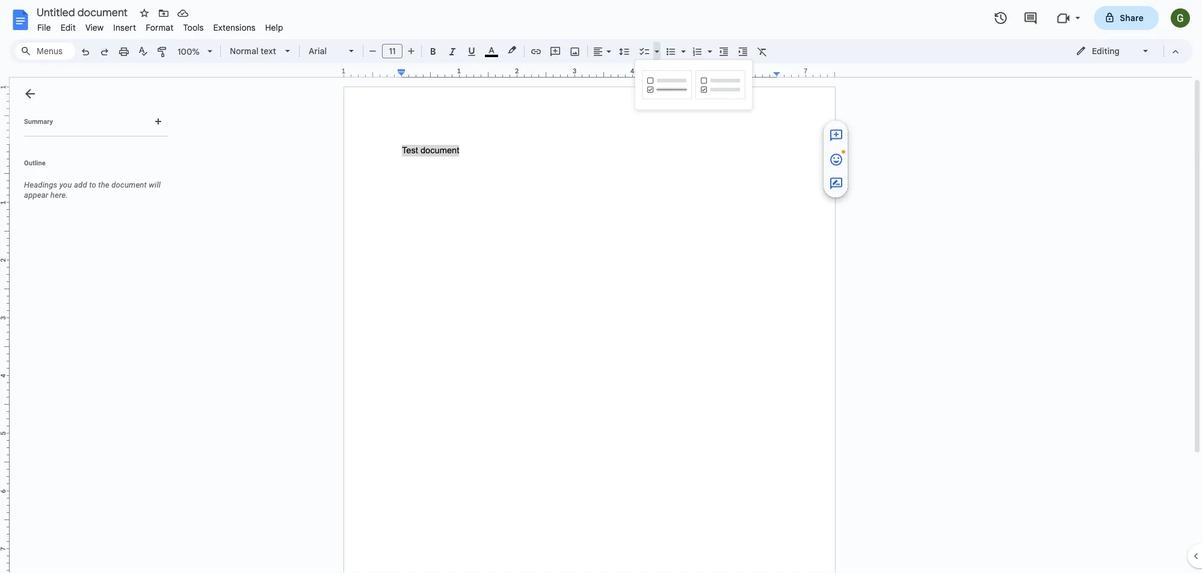 Task type: locate. For each thing, give the bounding box(es) containing it.
format
[[146, 22, 174, 33]]

outline
[[24, 159, 46, 167]]

tools menu item
[[178, 20, 209, 35]]

you
[[59, 181, 72, 190]]

will
[[149, 181, 161, 190]]

document outline element
[[10, 78, 173, 574]]

highlight color image
[[506, 43, 519, 57]]

Menus field
[[15, 43, 75, 60]]

right margin image
[[774, 68, 835, 77]]

here.
[[50, 191, 68, 200]]

file
[[37, 22, 51, 33]]

editing
[[1093, 46, 1120, 56]]

normal text
[[230, 46, 276, 56]]

appear
[[24, 191, 48, 200]]

add comment image
[[830, 128, 844, 143]]

row 1. column 1. strikethrough text when checked element
[[642, 70, 692, 99]]

outline heading
[[10, 158, 173, 175]]

left margin image
[[344, 68, 405, 77]]

view menu item
[[81, 20, 109, 35]]

menu bar containing file
[[33, 16, 288, 36]]

Font size field
[[382, 44, 408, 59]]

mode and view toolbar
[[1067, 39, 1186, 63]]

Zoom text field
[[175, 43, 203, 60]]

menu bar
[[33, 16, 288, 36]]

application
[[0, 0, 1203, 574]]

extensions menu item
[[209, 20, 260, 35]]

row 1. column 2. do not strikethrough text when checked element
[[696, 70, 746, 99]]

edit menu item
[[56, 20, 81, 35]]

tools
[[183, 22, 204, 33]]

suggest edits image
[[830, 177, 844, 191]]

text
[[261, 46, 276, 56]]

row
[[640, 69, 748, 101]]

share
[[1121, 13, 1144, 23]]

the
[[98, 181, 109, 190]]

menu bar inside 'menu bar' banner
[[33, 16, 288, 36]]



Task type: describe. For each thing, give the bounding box(es) containing it.
headings
[[24, 181, 57, 190]]

Font size text field
[[383, 44, 402, 58]]

help menu item
[[260, 20, 288, 35]]

bulleted list menu image
[[678, 43, 686, 48]]

extensions
[[213, 22, 256, 33]]

edit
[[61, 22, 76, 33]]

arial option
[[309, 43, 342, 60]]

arial
[[309, 46, 327, 56]]

1
[[342, 67, 346, 75]]

add emoji reaction image
[[830, 153, 844, 167]]

headings you add to the document will appear here.
[[24, 181, 161, 200]]

line & paragraph spacing image
[[618, 43, 632, 60]]

application containing share
[[0, 0, 1203, 574]]

menu bar banner
[[0, 0, 1203, 574]]

add
[[74, 181, 87, 190]]

summary heading
[[24, 117, 53, 126]]

Star checkbox
[[136, 5, 153, 22]]

file menu item
[[33, 20, 56, 35]]

Rename text field
[[33, 5, 135, 19]]

text color image
[[485, 43, 498, 57]]

insert image image
[[569, 43, 582, 60]]

view
[[85, 22, 104, 33]]

summary
[[24, 118, 53, 125]]

main toolbar
[[75, 0, 807, 342]]

help
[[265, 22, 283, 33]]

Zoom field
[[173, 43, 218, 61]]

styles list. normal text selected. option
[[230, 43, 278, 60]]

normal
[[230, 46, 259, 56]]

top margin image
[[0, 87, 9, 148]]

insert menu item
[[109, 20, 141, 35]]

insert
[[113, 22, 136, 33]]

to
[[89, 181, 96, 190]]

share button
[[1095, 6, 1159, 30]]

document
[[111, 181, 147, 190]]

editing button
[[1068, 42, 1159, 60]]

format menu item
[[141, 20, 178, 35]]



Task type: vqa. For each thing, say whether or not it's contained in the screenshot.
STANDARD
no



